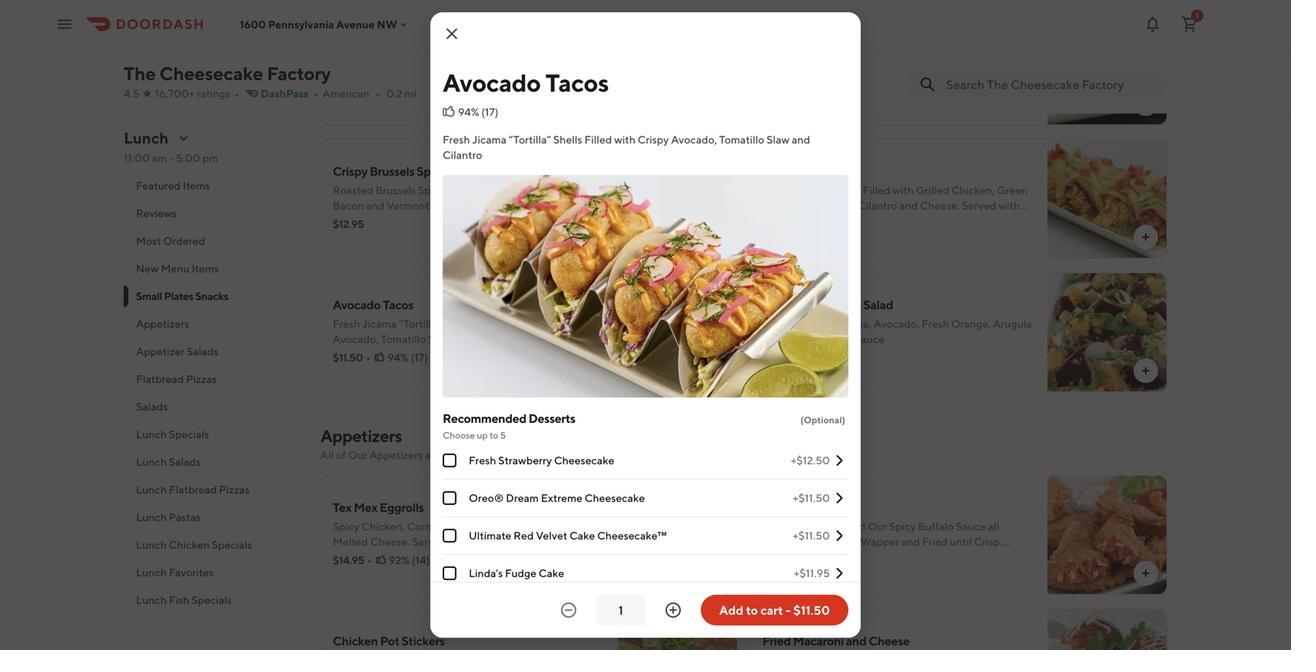 Task type: vqa. For each thing, say whether or not it's contained in the screenshot.


Task type: describe. For each thing, give the bounding box(es) containing it.
with inside avocado tacos fresh jicama "tortilla" shells filled with crispy avocado, tomatillo slaw and cilantro
[[504, 318, 526, 330]]

avocado tacos image
[[618, 273, 738, 393]]

sauce inside the "buffalo blasts® chicken, cheese and our spicy buffalo sauce all stuffed in a spiced wrapper and fried until crisp. served with celery sticks and blue cheese dressing"
[[956, 521, 986, 533]]

$11.50 for $11.50
[[762, 218, 793, 231]]

salads for lunch salads
[[169, 456, 201, 469]]

bacon
[[333, 199, 364, 212]]

avocado tacos fresh jicama "tortilla" shells filled with crispy avocado, tomatillo slaw and cilantro
[[333, 298, 559, 346]]

fried macaroni and cheese image
[[1048, 609, 1167, 651]]

fresh inside fresh jicama "tortilla" shells filled with crispy avocado, tomatillo slaw and cilantro
[[443, 133, 470, 146]]

5
[[500, 430, 506, 441]]

beet
[[762, 298, 789, 312]]

chicken for chicken taquitos crispy corn tortillas filled with grilled chicken, green chile, corn, onion, cilantro and cheese. served with avocado cream and salsa verde
[[762, 164, 808, 179]]

(61)
[[840, 555, 858, 567]]

0 vertical spatial sprouts
[[417, 164, 459, 179]]

1600 pennsylvania avenue nw
[[240, 18, 397, 31]]

0 horizontal spatial -
[[169, 152, 174, 164]]

1600
[[240, 18, 266, 31]]

$11.50 •
[[333, 352, 371, 364]]

cheese right macaroni
[[869, 634, 910, 649]]

honey-
[[783, 333, 820, 346]]

strawberry
[[498, 455, 552, 467]]

pot
[[380, 634, 399, 649]]

lunch for lunch
[[124, 129, 168, 147]]

lunch for lunch flatbread pizzas
[[136, 484, 167, 497]]

cream inside tex mex eggrolls spicy chicken, corn, black beans, peppers, onions and melted cheese. served with avocado cream and salsa
[[518, 536, 551, 549]]

1 vertical spatial cake
[[539, 568, 564, 580]]

chicken, inside tex mex eggrolls spicy chicken, corn, black beans, peppers, onions and melted cheese. served with avocado cream and salsa
[[362, 521, 405, 533]]

avocado tacos
[[443, 68, 609, 97]]

lunch specials button
[[124, 421, 302, 449]]

16,700+
[[155, 87, 195, 100]]

• for dashpass •
[[313, 87, 318, 100]]

sauce inside bite-sized little crab cakes served with mustard sauce
[[762, 66, 792, 78]]

ordered
[[163, 235, 205, 247]]

appetizers all of our appetizers are perfect for sharing
[[320, 427, 534, 462]]

avocado inside avocado tacos fresh jicama "tortilla" shells filled with crispy avocado, tomatillo slaw and cilantro
[[333, 298, 381, 312]]

tomatillo inside fresh jicama "tortilla" shells filled with crispy avocado, tomatillo slaw and cilantro
[[719, 133, 765, 146]]

chicken pot stickers
[[333, 634, 445, 649]]

$12.95 •
[[762, 352, 801, 364]]

vermont
[[387, 199, 429, 212]]

chicken inside button
[[169, 539, 210, 552]]

plates
[[164, 290, 193, 303]]

velvet
[[536, 530, 567, 543]]

notification bell image
[[1144, 15, 1162, 33]]

11:00
[[124, 152, 150, 164]]

most ordered
[[136, 235, 205, 247]]

16,700+ ratings •
[[155, 87, 239, 100]]

89% (59)
[[818, 352, 862, 364]]

crab
[[844, 50, 868, 63]]

appetizer salads button
[[124, 338, 302, 366]]

lunch pastas
[[136, 511, 201, 524]]

$10.95
[[333, 76, 365, 89]]

fresh inside avocado tacos fresh jicama "tortilla" shells filled with crispy avocado, tomatillo slaw and cilantro
[[333, 318, 360, 330]]

corn
[[796, 184, 820, 197]]

american
[[322, 87, 370, 100]]

slaw inside fresh jicama "tortilla" shells filled with crispy avocado, tomatillo slaw and cilantro
[[767, 133, 790, 146]]

and inside avocado tacos fresh jicama "tortilla" shells filled with crispy avocado, tomatillo slaw and cilantro
[[453, 333, 472, 346]]

grilled
[[916, 184, 949, 197]]

yogurt
[[820, 333, 853, 346]]

1 vertical spatial cheesecake
[[554, 455, 614, 467]]

94% (17) inside avocado tacos dialog
[[458, 106, 499, 118]]

ultimate
[[469, 530, 512, 543]]

salads for appetizer salads
[[187, 345, 218, 358]]

1600 pennsylvania avenue nw button
[[240, 18, 410, 31]]

sticks
[[857, 551, 886, 564]]

dashpass •
[[261, 87, 318, 100]]

new
[[136, 262, 159, 275]]

specials inside button
[[169, 428, 209, 441]]

add to cart - $11.50 button
[[701, 596, 849, 626]]

chicken, inside chicken taquitos crispy corn tortillas filled with grilled chicken, green chile, corn, onion, cilantro and cheese. served with avocado cream and salsa verde
[[952, 184, 995, 197]]

mozzarella
[[333, 58, 386, 71]]

appetizer
[[136, 345, 185, 358]]

open menu image
[[55, 15, 74, 33]]

melted
[[333, 536, 368, 549]]

and inside crispy fried cheese mozzarella and fontina cheeses with dipping sauce
[[388, 58, 407, 71]]

filled inside avocado tacos fresh jicama "tortilla" shells filled with crispy avocado, tomatillo slaw and cilantro
[[475, 318, 502, 330]]

in
[[801, 536, 810, 549]]

avocado, inside avocado tacos fresh jicama "tortilla" shells filled with crispy avocado, tomatillo slaw and cilantro
[[333, 333, 379, 346]]

onion,
[[822, 199, 856, 212]]

fresh inside recommended desserts group
[[469, 455, 496, 467]]

decrease quantity by 1 image
[[560, 602, 578, 620]]

salsa inside chicken taquitos crispy corn tortillas filled with grilled chicken, green chile, corn, onion, cilantro and cheese. served with avocado cream and salsa verde
[[864, 215, 889, 227]]

most ordered button
[[124, 227, 302, 255]]

(50)
[[412, 76, 434, 89]]

recommended
[[443, 412, 526, 426]]

linda's
[[469, 568, 503, 580]]

fried inside the "buffalo blasts® chicken, cheese and our spicy buffalo sauce all stuffed in a spiced wrapper and fried until crisp. served with celery sticks and blue cheese dressing"
[[922, 536, 948, 549]]

specials for chicken
[[212, 539, 252, 552]]

1 horizontal spatial $12.95
[[762, 352, 794, 364]]

crisp.
[[974, 536, 1002, 549]]

+$11.50 for oreo® dream extreme cheesecake
[[793, 492, 830, 505]]

flatbread inside 'flatbread pizzas' button
[[136, 373, 184, 386]]

- inside button
[[786, 604, 791, 618]]

1 vertical spatial brussels
[[376, 184, 416, 197]]

lunch pastas button
[[124, 504, 302, 532]]

lunch for lunch pastas
[[136, 511, 167, 524]]

dream
[[506, 492, 539, 505]]

the
[[124, 63, 156, 85]]

red
[[514, 530, 534, 543]]

cheese up the spiced
[[808, 521, 845, 533]]

$11.50 for $11.50 •
[[333, 352, 363, 364]]

with inside fresh jicama "tortilla" shells filled with crispy avocado, tomatillo slaw and cilantro
[[614, 133, 636, 146]]

jicama inside avocado tacos fresh jicama "tortilla" shells filled with crispy avocado, tomatillo slaw and cilantro
[[362, 318, 397, 330]]

fried macaroni and cheese
[[762, 634, 910, 649]]

crispy inside fresh jicama "tortilla" shells filled with crispy avocado, tomatillo slaw and cilantro
[[638, 133, 669, 146]]

cilantro for chicken taquitos
[[858, 199, 897, 212]]

our inside the "buffalo blasts® chicken, cheese and our spicy buffalo sauce all stuffed in a spiced wrapper and fried until crisp. served with celery sticks and blue cheese dressing"
[[868, 521, 887, 533]]

and inside fresh jicama "tortilla" shells filled with crispy avocado, tomatillo slaw and cilantro
[[792, 133, 810, 146]]

fried inside crispy fried cheese mozzarella and fontina cheeses with dipping sauce
[[370, 38, 398, 53]]

mustard
[[963, 50, 1004, 63]]

tacos for avocado tacos fresh jicama "tortilla" shells filled with crispy avocado, tomatillo slaw and cilantro
[[383, 298, 414, 312]]

with inside crispy fried cheese mozzarella and fontina cheeses with dipping sauce
[[492, 58, 514, 71]]

spicy inside the "buffalo blasts® chicken, cheese and our spicy buffalo sauce all stuffed in a spiced wrapper and fried until crisp. served with celery sticks and blue cheese dressing"
[[889, 521, 916, 533]]

crispy brussels sprouts image
[[618, 139, 738, 259]]

stuffed
[[762, 536, 799, 549]]

eggrolls
[[380, 501, 424, 515]]

1
[[1196, 11, 1199, 20]]

peppers,
[[500, 521, 543, 533]]

ratings
[[197, 87, 230, 100]]

close avocado tacos image
[[443, 25, 461, 43]]

chicken pot stickers image
[[618, 609, 738, 651]]

tomatillo inside avocado tacos fresh jicama "tortilla" shells filled with crispy avocado, tomatillo slaw and cilantro
[[381, 333, 426, 346]]

with inside crispy brussels sprouts roasted brussels sprouts and crispy leaves tossed with bacon and vermont maple-butter glaze $12.95
[[584, 184, 605, 197]]

add to cart - $11.50
[[719, 604, 830, 618]]

Current quantity is 1 number field
[[606, 603, 636, 619]]

lunch for lunch chicken specials
[[136, 539, 167, 552]]

11:00 am - 5:00 pm
[[124, 152, 218, 164]]

fontina
[[409, 58, 446, 71]]

• for american • 0.2 mi
[[376, 87, 380, 100]]

black
[[436, 521, 463, 533]]

cheese. inside tex mex eggrolls spicy chicken, corn, black beans, peppers, onions and melted cheese. served with avocado cream and salsa
[[370, 536, 410, 549]]

until
[[950, 536, 972, 549]]

for
[[481, 449, 495, 462]]

lunch for lunch fish specials
[[136, 594, 167, 607]]

$12.95 inside crispy brussels sprouts roasted brussels sprouts and crispy leaves tossed with bacon and vermont maple-butter glaze $12.95
[[333, 218, 364, 231]]

0 horizontal spatial pizzas
[[186, 373, 217, 386]]

pm
[[202, 152, 218, 164]]

flatbread inside the lunch flatbread pizzas button
[[169, 484, 217, 497]]

cheese. inside chicken taquitos crispy corn tortillas filled with grilled chicken, green chile, corn, onion, cilantro and cheese. served with avocado cream and salsa verde
[[920, 199, 960, 212]]

fudge
[[505, 568, 537, 580]]

sauce inside beet and avocado salad glazed beets, quinoa, avocado, fresh orange, arugula and honey-yogurt sauce
[[855, 333, 885, 346]]

crispy inside chicken taquitos crispy corn tortillas filled with grilled chicken, green chile, corn, onion, cilantro and cheese. served with avocado cream and salsa verde
[[762, 184, 794, 197]]

served inside bite-sized little crab cakes served with mustard sauce
[[903, 50, 937, 63]]

nw
[[377, 18, 397, 31]]

• for $14.95 •
[[367, 555, 372, 567]]

pennsylvania
[[268, 18, 334, 31]]

add item to cart image for avocado tacos
[[710, 365, 722, 377]]

1 horizontal spatial buffalo
[[918, 521, 954, 533]]

$17.95
[[762, 555, 792, 567]]

0 horizontal spatial 94% (17)
[[388, 352, 428, 364]]

+$11.95
[[794, 568, 830, 580]]

avocado tacos dialog
[[430, 12, 861, 651]]

buffalo blasts® chicken, cheese and our spicy buffalo sauce all stuffed in a spiced wrapper and fried until crisp. served with celery sticks and blue cheese dressing
[[762, 501, 1015, 564]]

extreme
[[541, 492, 583, 505]]

+$12.50
[[791, 455, 830, 467]]



Task type: locate. For each thing, give the bounding box(es) containing it.
beets,
[[799, 318, 830, 330]]

0 horizontal spatial cheese.
[[370, 536, 410, 549]]

sized
[[787, 50, 814, 63]]

1 +$11.50 from the top
[[793, 492, 830, 505]]

cheesecake up cheesecake™
[[585, 492, 645, 505]]

filled
[[584, 133, 612, 146], [863, 184, 890, 197], [475, 318, 502, 330]]

94% inside avocado tacos dialog
[[458, 106, 479, 118]]

(17) inside avocado tacos dialog
[[481, 106, 499, 118]]

1 vertical spatial cream
[[518, 536, 551, 549]]

cheese down the until
[[934, 551, 971, 564]]

cheese.
[[920, 199, 960, 212], [370, 536, 410, 549]]

appetizers inside button
[[136, 318, 189, 330]]

fried down nw
[[370, 38, 398, 53]]

to inside add to cart - $11.50 button
[[746, 604, 758, 618]]

of
[[336, 449, 346, 462]]

avocado
[[443, 68, 541, 97], [762, 215, 806, 227], [333, 298, 381, 312], [813, 298, 861, 312], [472, 536, 516, 549]]

- right am
[[169, 152, 174, 164]]

1 vertical spatial +$11.50
[[793, 530, 830, 543]]

0 horizontal spatial buffalo
[[762, 501, 802, 515]]

buffalo blasts® image
[[1048, 476, 1167, 596]]

$12.95 down bacon
[[333, 218, 364, 231]]

our inside the appetizers all of our appetizers are perfect for sharing
[[348, 449, 367, 462]]

1 vertical spatial specials
[[212, 539, 252, 552]]

served inside tex mex eggrolls spicy chicken, corn, black beans, peppers, onions and melted cheese. served with avocado cream and salsa
[[412, 536, 447, 549]]

1 vertical spatial to
[[746, 604, 758, 618]]

lunch flatbread pizzas button
[[124, 477, 302, 504]]

to inside recommended desserts choose up to 5
[[490, 430, 498, 441]]

1 horizontal spatial chicken,
[[762, 521, 806, 533]]

2 spicy from the left
[[889, 521, 916, 533]]

specials down lunch pastas button
[[212, 539, 252, 552]]

avocado inside dialog
[[443, 68, 541, 97]]

1 horizontal spatial -
[[786, 604, 791, 618]]

94% right $11.50 •
[[388, 352, 409, 364]]

jicama inside fresh jicama "tortilla" shells filled with crispy avocado, tomatillo slaw and cilantro
[[472, 133, 507, 146]]

quinoa,
[[832, 318, 871, 330]]

94% down the cheeses
[[458, 106, 479, 118]]

1 vertical spatial items
[[192, 262, 219, 275]]

appetizers left are
[[370, 449, 423, 462]]

0 vertical spatial chicken
[[762, 164, 808, 179]]

1 horizontal spatial shells
[[553, 133, 582, 146]]

corn, inside tex mex eggrolls spicy chicken, corn, black beans, peppers, onions and melted cheese. served with avocado cream and salsa
[[407, 521, 434, 533]]

0 vertical spatial filled
[[584, 133, 612, 146]]

flatbread
[[136, 373, 184, 386], [169, 484, 217, 497]]

0 horizontal spatial filled
[[475, 318, 502, 330]]

add item to cart image for buffalo blasts®
[[1140, 568, 1152, 580]]

verde
[[891, 215, 920, 227]]

89%
[[818, 352, 839, 364]]

cilantro inside fresh jicama "tortilla" shells filled with crispy avocado, tomatillo slaw and cilantro
[[443, 149, 482, 161]]

tacos inside avocado tacos fresh jicama "tortilla" shells filled with crispy avocado, tomatillo slaw and cilantro
[[383, 298, 414, 312]]

cheese. down grilled
[[920, 199, 960, 212]]

1 vertical spatial flatbread
[[169, 484, 217, 497]]

0 horizontal spatial slaw
[[428, 333, 451, 346]]

our right of
[[348, 449, 367, 462]]

fresh down up
[[469, 455, 496, 467]]

to left cart
[[746, 604, 758, 618]]

0 vertical spatial our
[[348, 449, 367, 462]]

buffalo up the until
[[918, 521, 954, 533]]

(17) down avocado tacos fresh jicama "tortilla" shells filled with crispy avocado, tomatillo slaw and cilantro
[[411, 352, 428, 364]]

served inside the "buffalo blasts® chicken, cheese and our spicy buffalo sauce all stuffed in a spiced wrapper and fried until crisp. served with celery sticks and blue cheese dressing"
[[762, 551, 797, 564]]

avocado, for salad
[[874, 318, 920, 330]]

dipping
[[516, 58, 555, 71]]

1 vertical spatial $12.95
[[762, 352, 794, 364]]

1 vertical spatial 94% (17)
[[388, 352, 428, 364]]

cream down peppers,
[[518, 536, 551, 549]]

buffalo up stuffed
[[762, 501, 802, 515]]

corn, down corn
[[793, 199, 820, 212]]

chicken, down mex
[[362, 521, 405, 533]]

fresh
[[443, 133, 470, 146], [333, 318, 360, 330], [922, 318, 949, 330], [469, 455, 496, 467]]

1 vertical spatial 94%
[[388, 352, 409, 364]]

cheesecake up extreme
[[554, 455, 614, 467]]

appetizers for appetizers
[[136, 318, 189, 330]]

flatbread pizzas
[[136, 373, 217, 386]]

1 horizontal spatial $11.50
[[762, 218, 793, 231]]

1 horizontal spatial avocado,
[[671, 133, 717, 146]]

0 vertical spatial brussels
[[370, 164, 414, 179]]

88%
[[817, 555, 838, 567]]

roasted
[[333, 184, 373, 197]]

2 horizontal spatial chicken,
[[952, 184, 995, 197]]

1 horizontal spatial 94%
[[458, 106, 479, 118]]

with
[[939, 50, 961, 63], [492, 58, 514, 71], [614, 133, 636, 146], [584, 184, 605, 197], [893, 184, 914, 197], [999, 199, 1020, 212], [504, 318, 526, 330], [449, 536, 470, 549], [799, 551, 820, 564]]

2 horizontal spatial fried
[[922, 536, 948, 549]]

2 vertical spatial fried
[[762, 634, 791, 649]]

0 vertical spatial "tortilla"
[[509, 133, 551, 146]]

+$11.50 down +$12.50
[[793, 492, 830, 505]]

blue
[[909, 551, 931, 564]]

1 horizontal spatial tacos
[[546, 68, 609, 97]]

1 horizontal spatial corn,
[[793, 199, 820, 212]]

1 vertical spatial "tortilla"
[[399, 318, 441, 330]]

salads inside lunch salads button
[[169, 456, 201, 469]]

tex mex eggrolls spicy chicken, corn, black beans, peppers, onions and melted cheese. served with avocado cream and salsa
[[333, 501, 601, 549]]

celery
[[823, 551, 855, 564]]

cheese
[[400, 38, 442, 53], [808, 521, 845, 533], [934, 551, 971, 564], [869, 634, 910, 649]]

lunch down lunch salads
[[136, 484, 167, 497]]

salads button
[[124, 394, 302, 421]]

macaroni
[[793, 634, 844, 649]]

2 vertical spatial specials
[[192, 594, 232, 607]]

1 vertical spatial avocado,
[[874, 318, 920, 330]]

2 vertical spatial avocado,
[[333, 333, 379, 346]]

spicy inside tex mex eggrolls spicy chicken, corn, black beans, peppers, onions and melted cheese. served with avocado cream and salsa
[[333, 521, 359, 533]]

1 vertical spatial appetizers
[[320, 427, 402, 447]]

dashpass
[[261, 87, 309, 100]]

served inside chicken taquitos crispy corn tortillas filled with grilled chicken, green chile, corn, onion, cilantro and cheese. served with avocado cream and salsa verde
[[962, 199, 997, 212]]

jicama up crispy brussels sprouts roasted brussels sprouts and crispy leaves tossed with bacon and vermont maple-butter glaze $12.95
[[472, 133, 507, 146]]

cart
[[761, 604, 783, 618]]

appetizers button
[[124, 311, 302, 338]]

tacos inside dialog
[[546, 68, 609, 97]]

sauce right dipping
[[557, 58, 587, 71]]

add item to cart image
[[710, 231, 722, 244]]

• for $11.50 •
[[366, 352, 371, 364]]

none checkbox inside recommended desserts group
[[443, 492, 457, 506]]

2 horizontal spatial avocado,
[[874, 318, 920, 330]]

"tortilla" inside fresh jicama "tortilla" shells filled with crispy avocado, tomatillo slaw and cilantro
[[509, 133, 551, 146]]

0 vertical spatial shells
[[553, 133, 582, 146]]

0 vertical spatial cake
[[570, 530, 595, 543]]

0 vertical spatial salads
[[187, 345, 218, 358]]

dressing
[[973, 551, 1015, 564]]

salads up lunch specials
[[136, 401, 168, 413]]

chicken taquitos image
[[1048, 139, 1167, 259]]

1 vertical spatial sprouts
[[418, 184, 456, 197]]

favorites
[[169, 567, 214, 580]]

avocado inside beet and avocado salad glazed beets, quinoa, avocado, fresh orange, arugula and honey-yogurt sauce
[[813, 298, 861, 312]]

0 vertical spatial tomatillo
[[719, 133, 765, 146]]

chicken for chicken pot stickers
[[333, 634, 378, 649]]

0 vertical spatial (17)
[[481, 106, 499, 118]]

lunch down lunch specials
[[136, 456, 167, 469]]

94% (17) down the cheeses
[[458, 106, 499, 118]]

our up wrapper
[[868, 521, 887, 533]]

1 spicy from the left
[[333, 521, 359, 533]]

0 horizontal spatial shells
[[443, 318, 472, 330]]

1 vertical spatial (17)
[[411, 352, 428, 364]]

items inside "button"
[[192, 262, 219, 275]]

fresh up $11.50 •
[[333, 318, 360, 330]]

shells inside fresh jicama "tortilla" shells filled with crispy avocado, tomatillo slaw and cilantro
[[553, 133, 582, 146]]

0 vertical spatial specials
[[169, 428, 209, 441]]

pizzas down appetizer salads button
[[186, 373, 217, 386]]

avocado, down salad
[[874, 318, 920, 330]]

leaves
[[512, 184, 546, 197]]

add item to cart image for beet and avocado salad
[[1140, 365, 1152, 377]]

lunch down lunch pastas
[[136, 539, 167, 552]]

cilantro inside chicken taquitos crispy corn tortillas filled with grilled chicken, green chile, corn, onion, cilantro and cheese. served with avocado cream and salsa verde
[[858, 199, 897, 212]]

items inside button
[[183, 179, 210, 192]]

salsa down onions
[[573, 536, 599, 549]]

cheese. up 92%
[[370, 536, 410, 549]]

flatbread pizzas button
[[124, 366, 302, 394]]

factory
[[267, 63, 331, 85]]

lunch inside 'button'
[[136, 567, 167, 580]]

0 vertical spatial jicama
[[472, 133, 507, 146]]

0 horizontal spatial avocado,
[[333, 333, 379, 346]]

avocado, inside fresh jicama "tortilla" shells filled with crispy avocado, tomatillo slaw and cilantro
[[671, 133, 717, 146]]

0 horizontal spatial (17)
[[411, 352, 428, 364]]

cheese inside crispy fried cheese mozzarella and fontina cheeses with dipping sauce
[[400, 38, 442, 53]]

1 items, open order cart image
[[1181, 15, 1199, 33]]

taquitos
[[810, 164, 856, 179]]

our
[[348, 449, 367, 462], [868, 521, 887, 533]]

chicken, inside the "buffalo blasts® chicken, cheese and our spicy buffalo sauce all stuffed in a spiced wrapper and fried until crisp. served with celery sticks and blue cheese dressing"
[[762, 521, 806, 533]]

salads up lunch flatbread pizzas
[[169, 456, 201, 469]]

chicken up corn
[[762, 164, 808, 179]]

appetizers for appetizers all of our appetizers are perfect for sharing
[[320, 427, 402, 447]]

cilantro for avocado tacos
[[474, 333, 514, 346]]

menu
[[161, 262, 190, 275]]

90%
[[817, 218, 840, 231]]

0 vertical spatial cheese.
[[920, 199, 960, 212]]

spiced
[[820, 536, 854, 549]]

and
[[388, 58, 407, 71], [792, 133, 810, 146], [458, 184, 476, 197], [366, 199, 384, 212], [900, 199, 918, 212], [843, 215, 861, 227], [791, 298, 811, 312], [453, 333, 472, 346], [762, 333, 781, 346], [583, 521, 601, 533], [847, 521, 866, 533], [553, 536, 571, 549], [902, 536, 920, 549], [888, 551, 907, 564], [846, 634, 867, 649]]

$12.95 down honey-
[[762, 352, 794, 364]]

0 vertical spatial cheesecake
[[159, 63, 263, 85]]

spicy
[[333, 521, 359, 533], [889, 521, 916, 533]]

chicken up "favorites"
[[169, 539, 210, 552]]

cilantro inside avocado tacos fresh jicama "tortilla" shells filled with crispy avocado, tomatillo slaw and cilantro
[[474, 333, 514, 346]]

corn, inside chicken taquitos crispy corn tortillas filled with grilled chicken, green chile, corn, onion, cilantro and cheese. served with avocado cream and salsa verde
[[793, 199, 820, 212]]

0 vertical spatial to
[[490, 430, 498, 441]]

• for $12.95 •
[[797, 352, 801, 364]]

chicken taquitos crispy corn tortillas filled with grilled chicken, green chile, corn, onion, cilantro and cheese. served with avocado cream and salsa verde
[[762, 164, 1028, 227]]

items down 5:00
[[183, 179, 210, 192]]

0 horizontal spatial corn,
[[407, 521, 434, 533]]

1 horizontal spatial cake
[[570, 530, 595, 543]]

increase quantity by 1 image
[[664, 602, 682, 620]]

avocado, for shells
[[671, 133, 717, 146]]

Item Search search field
[[946, 76, 1155, 93]]

cake right the velvet
[[570, 530, 595, 543]]

"tortilla" inside avocado tacos fresh jicama "tortilla" shells filled with crispy avocado, tomatillo slaw and cilantro
[[399, 318, 441, 330]]

appetizers
[[136, 318, 189, 330], [320, 427, 402, 447], [370, 449, 423, 462]]

lunch favorites
[[136, 567, 214, 580]]

0 vertical spatial cilantro
[[443, 149, 482, 161]]

1 horizontal spatial jicama
[[472, 133, 507, 146]]

add item to cart image
[[1140, 98, 1152, 110], [1140, 231, 1152, 244], [710, 365, 722, 377], [1140, 365, 1152, 377], [1140, 568, 1152, 580]]

crispy inside crispy fried cheese mozzarella and fontina cheeses with dipping sauce
[[333, 38, 367, 53]]

chicken, left green
[[952, 184, 995, 197]]

wrapper
[[856, 536, 899, 549]]

avocado up $11.50 •
[[333, 298, 381, 312]]

92% (14)
[[389, 555, 430, 567]]

crispy inside avocado tacos fresh jicama "tortilla" shells filled with crispy avocado, tomatillo slaw and cilantro
[[528, 318, 559, 330]]

lunch for lunch favorites
[[136, 567, 167, 580]]

sauce down the bite-
[[762, 66, 792, 78]]

beet and avocado salad glazed beets, quinoa, avocado, fresh orange, arugula and honey-yogurt sauce
[[762, 298, 1032, 346]]

salads inside appetizer salads button
[[187, 345, 218, 358]]

cream inside chicken taquitos crispy corn tortillas filled with grilled chicken, green chile, corn, onion, cilantro and cheese. served with avocado cream and salsa verde
[[808, 215, 841, 227]]

$17.95 •
[[762, 555, 800, 567]]

oreo® dream extreme cheesecake
[[469, 492, 645, 505]]

jicama up $11.50 •
[[362, 318, 397, 330]]

• for $17.95 •
[[795, 555, 800, 567]]

filled inside fresh jicama "tortilla" shells filled with crispy avocado, tomatillo slaw and cilantro
[[584, 133, 612, 146]]

specials up lunch salads
[[169, 428, 209, 441]]

bite-sized little crab cakes served with mustard sauce
[[762, 50, 1004, 78]]

1 vertical spatial our
[[868, 521, 887, 533]]

+$11.50 up 88%
[[793, 530, 830, 543]]

avocado up quinoa,
[[813, 298, 861, 312]]

lunch
[[124, 129, 168, 147], [136, 428, 167, 441], [136, 456, 167, 469], [136, 484, 167, 497], [136, 511, 167, 524], [136, 539, 167, 552], [136, 567, 167, 580], [136, 594, 167, 607]]

recommended desserts group
[[443, 410, 849, 631]]

crispy crab bites image
[[1048, 5, 1167, 125]]

cheesecake up ratings
[[159, 63, 263, 85]]

lunch left fish
[[136, 594, 167, 607]]

0 horizontal spatial spicy
[[333, 521, 359, 533]]

the cheesecake factory
[[124, 63, 331, 85]]

arugula
[[993, 318, 1032, 330]]

lunch for lunch salads
[[136, 456, 167, 469]]

2 +$11.50 from the top
[[793, 530, 830, 543]]

fresh inside beet and avocado salad glazed beets, quinoa, avocado, fresh orange, arugula and honey-yogurt sauce
[[922, 318, 949, 330]]

1 horizontal spatial (17)
[[481, 106, 499, 118]]

appetizers up appetizer
[[136, 318, 189, 330]]

$14.95
[[333, 555, 364, 567]]

with inside the "buffalo blasts® chicken, cheese and our spicy buffalo sauce all stuffed in a spiced wrapper and fried until crisp. served with celery sticks and blue cheese dressing"
[[799, 551, 820, 564]]

corn, down eggrolls
[[407, 521, 434, 533]]

sauce
[[557, 58, 587, 71], [762, 66, 792, 78], [855, 333, 885, 346], [956, 521, 986, 533]]

lunch flatbread pizzas
[[136, 484, 250, 497]]

1 vertical spatial corn,
[[407, 521, 434, 533]]

avocado down close avocado tacos icon on the top
[[443, 68, 541, 97]]

0 horizontal spatial cake
[[539, 568, 564, 580]]

cream down onion, on the right of the page
[[808, 215, 841, 227]]

avocado down 'beans,' on the left of page
[[472, 536, 516, 549]]

cheesecake™
[[597, 530, 667, 543]]

0 vertical spatial appetizers
[[136, 318, 189, 330]]

cake
[[570, 530, 595, 543], [539, 568, 564, 580]]

specials for fish
[[192, 594, 232, 607]]

lunch left pastas
[[136, 511, 167, 524]]

avocado, up $11.50 •
[[333, 333, 379, 346]]

new menu items
[[136, 262, 219, 275]]

1 horizontal spatial pizzas
[[219, 484, 250, 497]]

94% (17) down avocado tacos fresh jicama "tortilla" shells filled with crispy avocado, tomatillo slaw and cilantro
[[388, 352, 428, 364]]

(optional)
[[800, 415, 845, 426]]

tacos for avocado tacos
[[546, 68, 609, 97]]

salsa right (82)
[[864, 215, 889, 227]]

flatbread down appetizer
[[136, 373, 184, 386]]

2 horizontal spatial $11.50
[[793, 604, 830, 618]]

salads inside salads button
[[136, 401, 168, 413]]

None checkbox
[[443, 454, 457, 468], [443, 530, 457, 543], [443, 567, 457, 581], [443, 454, 457, 468], [443, 530, 457, 543], [443, 567, 457, 581]]

lunch favorites button
[[124, 560, 302, 587]]

lunch salads button
[[124, 449, 302, 477]]

0 vertical spatial +$11.50
[[793, 492, 830, 505]]

2 vertical spatial appetizers
[[370, 449, 423, 462]]

avocado inside chicken taquitos crispy corn tortillas filled with grilled chicken, green chile, corn, onion, cilantro and cheese. served with avocado cream and salsa verde
[[762, 215, 806, 227]]

with inside bite-sized little crab cakes served with mustard sauce
[[939, 50, 961, 63]]

items up snacks
[[192, 262, 219, 275]]

2 horizontal spatial filled
[[863, 184, 890, 197]]

0 horizontal spatial jicama
[[362, 318, 397, 330]]

1 vertical spatial -
[[786, 604, 791, 618]]

salsa inside tex mex eggrolls spicy chicken, corn, black beans, peppers, onions and melted cheese. served with avocado cream and salsa
[[573, 536, 599, 549]]

new menu items button
[[124, 255, 302, 283]]

fish
[[169, 594, 189, 607]]

lunch for lunch specials
[[136, 428, 167, 441]]

appetizers up of
[[320, 427, 402, 447]]

0 horizontal spatial fried
[[370, 38, 398, 53]]

butter
[[467, 199, 499, 212]]

0 vertical spatial salsa
[[864, 215, 889, 227]]

to left 5
[[490, 430, 498, 441]]

add
[[719, 604, 744, 618]]

buffalo
[[762, 501, 802, 515], [918, 521, 954, 533]]

0 vertical spatial $12.95
[[333, 218, 364, 231]]

fried down add to cart - $11.50 button
[[762, 634, 791, 649]]

1 horizontal spatial filled
[[584, 133, 612, 146]]

2 vertical spatial chicken
[[333, 634, 378, 649]]

chile,
[[762, 199, 791, 212]]

1 vertical spatial $11.50
[[333, 352, 363, 364]]

1 horizontal spatial cheese.
[[920, 199, 960, 212]]

cake right fudge
[[539, 568, 564, 580]]

+$11.50 for ultimate red velvet cake cheesecake™
[[793, 530, 830, 543]]

0 vertical spatial 94%
[[458, 106, 479, 118]]

2 vertical spatial cheesecake
[[585, 492, 645, 505]]

0 horizontal spatial $12.95
[[333, 218, 364, 231]]

5:00
[[176, 152, 200, 164]]

cakes
[[870, 50, 901, 63]]

90% (82)
[[817, 218, 862, 231]]

2 vertical spatial $11.50
[[793, 604, 830, 618]]

specials down lunch favorites 'button'
[[192, 594, 232, 607]]

sauce inside crispy fried cheese mozzarella and fontina cheeses with dipping sauce
[[557, 58, 587, 71]]

1 horizontal spatial 94% (17)
[[458, 106, 499, 118]]

lunch fish specials
[[136, 594, 232, 607]]

tossed
[[548, 184, 582, 197]]

lunch chicken specials
[[136, 539, 252, 552]]

0 vertical spatial avocado,
[[671, 133, 717, 146]]

sauce up the until
[[956, 521, 986, 533]]

0 vertical spatial buffalo
[[762, 501, 802, 515]]

shells inside avocado tacos fresh jicama "tortilla" shells filled with crispy avocado, tomatillo slaw and cilantro
[[443, 318, 472, 330]]

94%
[[458, 106, 479, 118], [388, 352, 409, 364]]

spicy up melted
[[333, 521, 359, 533]]

0 horizontal spatial salsa
[[573, 536, 599, 549]]

fresh up crispy brussels sprouts roasted brussels sprouts and crispy leaves tossed with bacon and vermont maple-butter glaze $12.95
[[443, 133, 470, 146]]

brussels
[[370, 164, 414, 179], [376, 184, 416, 197]]

0 horizontal spatial "tortilla"
[[399, 318, 441, 330]]

fresh left orange,
[[922, 318, 949, 330]]

0 vertical spatial fried
[[370, 38, 398, 53]]

salads down appetizers button
[[187, 345, 218, 358]]

avocado down chile,
[[762, 215, 806, 227]]

1 vertical spatial fried
[[922, 536, 948, 549]]

0 horizontal spatial cream
[[518, 536, 551, 549]]

avocado, down crispy fried cheese image
[[671, 133, 717, 146]]

crispy fried cheese image
[[618, 5, 738, 125]]

tacos
[[546, 68, 609, 97], [383, 298, 414, 312]]

choose
[[443, 430, 475, 441]]

tex
[[333, 501, 352, 515]]

1 vertical spatial slaw
[[428, 333, 451, 346]]

0 horizontal spatial to
[[490, 430, 498, 441]]

featured
[[136, 179, 181, 192]]

2 horizontal spatial chicken
[[762, 164, 808, 179]]

lunch left "favorites"
[[136, 567, 167, 580]]

am
[[152, 152, 167, 164]]

sauce down quinoa,
[[855, 333, 885, 346]]

with inside tex mex eggrolls spicy chicken, corn, black beans, peppers, onions and melted cheese. served with avocado cream and salsa
[[449, 536, 470, 549]]

lunch up lunch salads
[[136, 428, 167, 441]]

chicken left pot
[[333, 634, 378, 649]]

avocado inside tex mex eggrolls spicy chicken, corn, black beans, peppers, onions and melted cheese. served with avocado cream and salsa
[[472, 536, 516, 549]]

chicken inside chicken taquitos crispy corn tortillas filled with grilled chicken, green chile, corn, onion, cilantro and cheese. served with avocado cream and salsa verde
[[762, 164, 808, 179]]

cheese up fontina
[[400, 38, 442, 53]]

maple-
[[432, 199, 467, 212]]

None checkbox
[[443, 492, 457, 506]]

fried up 'blue'
[[922, 536, 948, 549]]

1 vertical spatial pizzas
[[219, 484, 250, 497]]

chicken,
[[952, 184, 995, 197], [362, 521, 405, 533], [762, 521, 806, 533]]

1 horizontal spatial fried
[[762, 634, 791, 649]]

avocado, inside beet and avocado salad glazed beets, quinoa, avocado, fresh orange, arugula and honey-yogurt sauce
[[874, 318, 920, 330]]

pizzas down lunch salads button
[[219, 484, 250, 497]]

tex mex eggrolls image
[[618, 476, 738, 596]]

green
[[997, 184, 1028, 197]]

to
[[490, 430, 498, 441], [746, 604, 758, 618]]

filled inside chicken taquitos crispy corn tortillas filled with grilled chicken, green chile, corn, onion, cilantro and cheese. served with avocado cream and salsa verde
[[863, 184, 890, 197]]

chicken, up stuffed
[[762, 521, 806, 533]]

beet and avocado salad image
[[1048, 273, 1167, 393]]

2 vertical spatial salads
[[169, 456, 201, 469]]

flatbread up pastas
[[169, 484, 217, 497]]

- right cart
[[786, 604, 791, 618]]

1 vertical spatial buffalo
[[918, 521, 954, 533]]

lunch up the 11:00
[[124, 129, 168, 147]]

slaw inside avocado tacos fresh jicama "tortilla" shells filled with crispy avocado, tomatillo slaw and cilantro
[[428, 333, 451, 346]]

0 vertical spatial $11.50
[[762, 218, 793, 231]]

fresh jicama "tortilla" shells filled with crispy avocado, tomatillo slaw and cilantro
[[443, 133, 810, 161]]

lunch inside button
[[136, 428, 167, 441]]

(17) down avocado tacos
[[481, 106, 499, 118]]

spicy up wrapper
[[889, 521, 916, 533]]

add item to cart image for chicken taquitos
[[1140, 231, 1152, 244]]

0 vertical spatial pizzas
[[186, 373, 217, 386]]

0.2
[[386, 87, 403, 100]]

$11.50 inside button
[[793, 604, 830, 618]]



